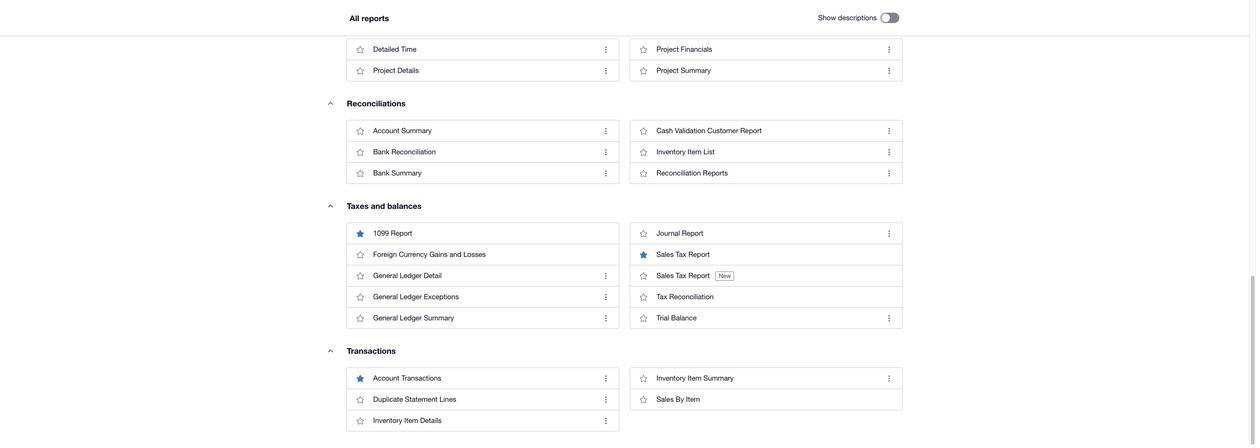 Task type: locate. For each thing, give the bounding box(es) containing it.
more options image inside account transactions link
[[597, 369, 615, 388]]

tax up tax reconciliation
[[676, 272, 687, 280]]

details down statement
[[420, 417, 442, 425]]

report inside 'link'
[[689, 251, 710, 259]]

more options image inside general ledger detail link
[[597, 267, 615, 285]]

1 general from the top
[[373, 272, 398, 280]]

favorite image inside inventory item list link
[[634, 143, 653, 162]]

all reports
[[350, 13, 389, 23]]

item inside the inventory item summary link
[[688, 374, 702, 382]]

project for project details
[[373, 66, 396, 74]]

favorite image inside general ledger detail link
[[351, 267, 370, 285]]

account inside 'link'
[[373, 127, 400, 135]]

expand report group image left taxes
[[321, 196, 340, 215]]

favorite image for sales by item
[[634, 390, 653, 409]]

favorite image for project details
[[351, 61, 370, 80]]

general down general ledger exceptions
[[373, 314, 398, 322]]

bank down bank reconciliation
[[373, 169, 390, 177]]

1 horizontal spatial transactions
[[402, 374, 442, 382]]

favorite image inside tax reconciliation link
[[634, 288, 653, 307]]

reconciliations
[[347, 98, 406, 108]]

balance
[[672, 314, 697, 322]]

project for project summary
[[657, 66, 679, 74]]

favorite image for duplicate statement lines
[[351, 390, 370, 409]]

cash validation customer report
[[657, 127, 762, 135]]

reconciliation down account summary
[[392, 148, 436, 156]]

favorite image inside the inventory item summary link
[[634, 369, 653, 388]]

2 vertical spatial sales
[[657, 396, 674, 404]]

inventory
[[657, 148, 686, 156], [657, 374, 686, 382], [373, 417, 403, 425]]

1 vertical spatial bank
[[373, 169, 390, 177]]

favorite image inside sales by item link
[[634, 390, 653, 409]]

favorite image for inventory item details
[[351, 412, 370, 430]]

and right taxes
[[371, 201, 385, 211]]

favorite image inside general ledger exceptions link
[[351, 288, 370, 307]]

favorite image for inventory item summary
[[634, 369, 653, 388]]

more options image inside general ledger summary link
[[597, 309, 615, 328]]

bank summary
[[373, 169, 422, 177]]

report
[[741, 127, 762, 135], [391, 229, 413, 237], [682, 229, 704, 237], [689, 251, 710, 259], [689, 272, 710, 280]]

favorite image inside "duplicate statement lines" link
[[351, 390, 370, 409]]

trial balance link
[[631, 308, 903, 329]]

project up project summary
[[657, 45, 679, 53]]

descriptions
[[839, 14, 877, 22]]

favorite image for bank summary
[[351, 164, 370, 183]]

favorite image inside project summary 'link'
[[634, 61, 653, 80]]

more options image for inventory item details
[[597, 412, 615, 430]]

losses
[[464, 251, 486, 259]]

inventory item list link
[[631, 141, 903, 162]]

ledger for summary
[[400, 314, 422, 322]]

more options image for inventory item list
[[880, 143, 899, 162]]

more options image inside project details link
[[597, 61, 615, 80]]

ledger down general ledger exceptions
[[400, 314, 422, 322]]

item up sales by item
[[688, 374, 702, 382]]

0 vertical spatial and
[[371, 201, 385, 211]]

general down foreign
[[373, 272, 398, 280]]

more options image inside project summary 'link'
[[880, 61, 899, 80]]

3 ledger from the top
[[400, 314, 422, 322]]

general ledger exceptions link
[[347, 286, 619, 308]]

show
[[819, 14, 837, 22]]

item for details
[[405, 417, 418, 425]]

item for summary
[[688, 374, 702, 382]]

item inside inventory item list link
[[688, 148, 702, 156]]

item for list
[[688, 148, 702, 156]]

2 account from the top
[[373, 374, 400, 382]]

sales tax report
[[657, 251, 710, 259], [657, 272, 710, 280]]

ledger for exceptions
[[400, 293, 422, 301]]

more options image for general ledger summary
[[597, 309, 615, 328]]

item
[[688, 148, 702, 156], [688, 374, 702, 382], [686, 396, 700, 404], [405, 417, 418, 425]]

duplicate statement lines link
[[347, 389, 619, 410]]

report up inventory item list link
[[741, 127, 762, 135]]

customer
[[708, 127, 739, 135]]

1 horizontal spatial remove favorite image
[[634, 245, 653, 264]]

account for reconciliations
[[373, 127, 400, 135]]

tax up trial at the bottom of page
[[657, 293, 668, 301]]

0 vertical spatial ledger
[[400, 272, 422, 280]]

favorite image inside inventory item details link
[[351, 412, 370, 430]]

favorite image
[[351, 40, 370, 59], [634, 61, 653, 80], [351, 121, 370, 140], [634, 121, 653, 140], [351, 143, 370, 162], [634, 143, 653, 162], [634, 164, 653, 183], [634, 224, 653, 243], [351, 245, 370, 264], [351, 288, 370, 307], [351, 309, 370, 328], [634, 369, 653, 388], [351, 390, 370, 409]]

sales inside 'link'
[[657, 251, 674, 259]]

item inside inventory item details link
[[405, 417, 418, 425]]

more options image for general ledger exceptions
[[597, 288, 615, 307]]

inventory item summary
[[657, 374, 734, 382]]

project details
[[373, 66, 419, 74]]

general ledger summary link
[[347, 308, 619, 329]]

project down detailed
[[373, 66, 396, 74]]

0 vertical spatial details
[[398, 66, 419, 74]]

favorite image for foreign currency gains and losses
[[351, 245, 370, 264]]

inventory down the cash
[[657, 148, 686, 156]]

more options image inside detailed time link
[[597, 40, 615, 59]]

2 general from the top
[[373, 293, 398, 301]]

project summary link
[[631, 60, 903, 81]]

inventory down duplicate
[[373, 417, 403, 425]]

expand report group image left reconciliations
[[321, 94, 340, 113]]

3 general from the top
[[373, 314, 398, 322]]

ledger down currency
[[400, 272, 422, 280]]

favorite image inside bank summary link
[[351, 164, 370, 183]]

more options image for account transactions
[[597, 369, 615, 388]]

inventory item details
[[373, 417, 442, 425]]

favorite image for reconciliation reports
[[634, 164, 653, 183]]

sales tax report inside 'link'
[[657, 251, 710, 259]]

more options image inside account summary 'link'
[[597, 121, 615, 140]]

more options image for inventory item summary
[[880, 369, 899, 388]]

favorite image inside 'foreign currency gains and losses' "link"
[[351, 245, 370, 264]]

1 vertical spatial and
[[450, 251, 462, 259]]

reconciliation down inventory item list
[[657, 169, 701, 177]]

sales tax report up tax reconciliation
[[657, 272, 710, 280]]

summary for bank summary
[[392, 169, 422, 177]]

favorite image
[[634, 40, 653, 59], [351, 61, 370, 80], [351, 164, 370, 183], [351, 267, 370, 285], [634, 267, 653, 285], [634, 288, 653, 307], [634, 309, 653, 328], [634, 390, 653, 409], [351, 412, 370, 430]]

project financials link
[[631, 39, 903, 60]]

1 vertical spatial sales tax report
[[657, 272, 710, 280]]

0 vertical spatial account
[[373, 127, 400, 135]]

remove favorite image
[[634, 245, 653, 264], [351, 369, 370, 388]]

1 vertical spatial expand report group image
[[321, 196, 340, 215]]

favorite image for account summary
[[351, 121, 370, 140]]

3 sales from the top
[[657, 396, 674, 404]]

1 expand report group image from the top
[[321, 94, 340, 113]]

more options image for project summary
[[880, 61, 899, 80]]

favorite image for inventory item list
[[634, 143, 653, 162]]

more options image for project details
[[597, 61, 615, 80]]

expand report group image
[[321, 94, 340, 113], [321, 196, 340, 215]]

inventory up sales by item
[[657, 374, 686, 382]]

1 bank from the top
[[373, 148, 390, 156]]

general
[[373, 272, 398, 280], [373, 293, 398, 301], [373, 314, 398, 322]]

favorite image inside reconciliation reports link
[[634, 164, 653, 183]]

favorite image inside account summary 'link'
[[351, 121, 370, 140]]

0 horizontal spatial details
[[398, 66, 419, 74]]

favorite image inside the trial balance link
[[634, 309, 653, 328]]

favorite image for journal report
[[634, 224, 653, 243]]

more options image for account summary
[[597, 121, 615, 140]]

0 vertical spatial bank
[[373, 148, 390, 156]]

transactions up statement
[[402, 374, 442, 382]]

1 vertical spatial details
[[420, 417, 442, 425]]

favorite image for cash validation customer report
[[634, 121, 653, 140]]

bank up the bank summary
[[373, 148, 390, 156]]

1 horizontal spatial and
[[450, 251, 462, 259]]

0 horizontal spatial and
[[371, 201, 385, 211]]

1099 report link
[[347, 223, 619, 244]]

general ledger detail link
[[347, 265, 619, 286]]

project down project financials
[[657, 66, 679, 74]]

favorite image inside cash validation customer report link
[[634, 121, 653, 140]]

0 vertical spatial tax
[[676, 251, 687, 259]]

2 bank from the top
[[373, 169, 390, 177]]

favorite image for general ledger detail
[[351, 267, 370, 285]]

and
[[371, 201, 385, 211], [450, 251, 462, 259]]

0 vertical spatial expand report group image
[[321, 94, 340, 113]]

favorite image inside journal report link
[[634, 224, 653, 243]]

summary
[[681, 66, 711, 74], [402, 127, 432, 135], [392, 169, 422, 177], [424, 314, 454, 322], [704, 374, 734, 382]]

transactions right expand report group icon in the bottom of the page
[[347, 346, 396, 356]]

0 vertical spatial remove favorite image
[[634, 245, 653, 264]]

foreign currency gains and losses
[[373, 251, 486, 259]]

sales up tax reconciliation
[[657, 272, 674, 280]]

currency
[[399, 251, 428, 259]]

report right '1099'
[[391, 229, 413, 237]]

more options image
[[597, 40, 615, 59], [880, 40, 899, 59], [597, 61, 615, 80], [880, 61, 899, 80], [597, 121, 615, 140], [880, 164, 899, 183], [597, 309, 615, 328], [597, 369, 615, 388], [880, 369, 899, 388]]

account transactions
[[373, 374, 442, 382]]

account up bank reconciliation
[[373, 127, 400, 135]]

more options image
[[880, 121, 899, 140], [597, 143, 615, 162], [880, 143, 899, 162], [597, 164, 615, 183], [880, 224, 899, 243], [597, 267, 615, 285], [597, 288, 615, 307], [880, 309, 899, 328], [597, 390, 615, 409], [597, 412, 615, 430]]

2 ledger from the top
[[400, 293, 422, 301]]

reconciliation up the balance
[[670, 293, 714, 301]]

1 vertical spatial general
[[373, 293, 398, 301]]

ledger
[[400, 272, 422, 280], [400, 293, 422, 301], [400, 314, 422, 322]]

cash validation customer report link
[[631, 121, 903, 141]]

remove favorite image for account transactions
[[351, 369, 370, 388]]

foreign
[[373, 251, 397, 259]]

item left list
[[688, 148, 702, 156]]

journal
[[657, 229, 680, 237]]

summary for account summary
[[402, 127, 432, 135]]

general down general ledger detail
[[373, 293, 398, 301]]

2 vertical spatial inventory
[[373, 417, 403, 425]]

tax down journal report
[[676, 251, 687, 259]]

1 vertical spatial sales
[[657, 272, 674, 280]]

0 vertical spatial inventory
[[657, 148, 686, 156]]

bank reconciliation link
[[347, 141, 619, 162]]

1 vertical spatial remove favorite image
[[351, 369, 370, 388]]

1 vertical spatial ledger
[[400, 293, 422, 301]]

sales tax report down journal report
[[657, 251, 710, 259]]

reconciliation
[[392, 148, 436, 156], [657, 169, 701, 177], [670, 293, 714, 301]]

bank
[[373, 148, 390, 156], [373, 169, 390, 177]]

taxes
[[347, 201, 369, 211]]

more options image inside project financials link
[[880, 40, 899, 59]]

0 vertical spatial transactions
[[347, 346, 396, 356]]

0 horizontal spatial transactions
[[347, 346, 396, 356]]

more options image inside bank summary link
[[597, 164, 615, 183]]

details down time
[[398, 66, 419, 74]]

2 vertical spatial general
[[373, 314, 398, 322]]

tax
[[676, 251, 687, 259], [676, 272, 687, 280], [657, 293, 668, 301]]

account
[[373, 127, 400, 135], [373, 374, 400, 382]]

sales left the by
[[657, 396, 674, 404]]

remove favorite image inside account transactions link
[[351, 369, 370, 388]]

account up duplicate
[[373, 374, 400, 382]]

sales for taxes and balances
[[657, 251, 674, 259]]

0 horizontal spatial remove favorite image
[[351, 369, 370, 388]]

ledger for detail
[[400, 272, 422, 280]]

project inside 'link'
[[657, 66, 679, 74]]

1 vertical spatial account
[[373, 374, 400, 382]]

bank for bank reconciliation
[[373, 148, 390, 156]]

account summary link
[[347, 121, 619, 141]]

journal report
[[657, 229, 704, 237]]

2 expand report group image from the top
[[321, 196, 340, 215]]

and right gains
[[450, 251, 462, 259]]

1 account from the top
[[373, 127, 400, 135]]

more options image inside reconciliation reports link
[[880, 164, 899, 183]]

1 vertical spatial transactions
[[402, 374, 442, 382]]

1 sales from the top
[[657, 251, 674, 259]]

tax reconciliation link
[[631, 286, 903, 308]]

more options image inside the trial balance link
[[880, 309, 899, 328]]

inventory item summary link
[[631, 368, 903, 389]]

favorite image for detailed time
[[351, 40, 370, 59]]

list
[[704, 148, 715, 156]]

reconciliation reports
[[657, 169, 728, 177]]

favorite image for bank reconciliation
[[351, 143, 370, 162]]

favorite image inside detailed time link
[[351, 40, 370, 59]]

duplicate
[[373, 396, 403, 404]]

favorite image for general ledger exceptions
[[351, 288, 370, 307]]

more options image inside inventory item details link
[[597, 412, 615, 430]]

report down journal report
[[689, 251, 710, 259]]

0 vertical spatial general
[[373, 272, 398, 280]]

2 vertical spatial reconciliation
[[670, 293, 714, 301]]

general ledger detail
[[373, 272, 442, 280]]

favorite image inside general ledger summary link
[[351, 309, 370, 328]]

bank for bank summary
[[373, 169, 390, 177]]

1 vertical spatial inventory
[[657, 374, 686, 382]]

item right the by
[[686, 396, 700, 404]]

validation
[[675, 127, 706, 135]]

sales
[[657, 251, 674, 259], [657, 272, 674, 280], [657, 396, 674, 404]]

2 vertical spatial ledger
[[400, 314, 422, 322]]

0 vertical spatial reconciliation
[[392, 148, 436, 156]]

favorite image inside bank reconciliation link
[[351, 143, 370, 162]]

remove favorite image inside sales tax report 'link'
[[634, 245, 653, 264]]

report right the "journal"
[[682, 229, 704, 237]]

inventory for inventory item list
[[657, 148, 686, 156]]

detail
[[424, 272, 442, 280]]

more options image inside the inventory item summary link
[[880, 369, 899, 388]]

expand report group image
[[321, 341, 340, 360]]

project
[[657, 45, 679, 53], [373, 66, 396, 74], [657, 66, 679, 74]]

inventory for inventory item details
[[373, 417, 403, 425]]

cash
[[657, 127, 673, 135]]

1 ledger from the top
[[400, 272, 422, 280]]

0 vertical spatial sales
[[657, 251, 674, 259]]

0 vertical spatial sales tax report
[[657, 251, 710, 259]]

project for project financials
[[657, 45, 679, 53]]

foreign currency gains and losses link
[[347, 244, 619, 265]]

details
[[398, 66, 419, 74], [420, 417, 442, 425]]

ledger up the general ledger summary
[[400, 293, 422, 301]]

favorite image for project summary
[[634, 61, 653, 80]]

sales down the "journal"
[[657, 251, 674, 259]]

1 sales tax report from the top
[[657, 251, 710, 259]]

transactions
[[347, 346, 396, 356], [402, 374, 442, 382]]

detailed time
[[373, 45, 417, 53]]

sales by item link
[[631, 389, 903, 410]]

item down duplicate statement lines
[[405, 417, 418, 425]]



Task type: describe. For each thing, give the bounding box(es) containing it.
detailed
[[373, 45, 399, 53]]

by
[[676, 396, 685, 404]]

sales for transactions
[[657, 396, 674, 404]]

projects
[[347, 17, 379, 27]]

general for general ledger summary
[[373, 314, 398, 322]]

more options image for general ledger detail
[[597, 267, 615, 285]]

inventory for inventory item summary
[[657, 374, 686, 382]]

exceptions
[[424, 293, 459, 301]]

1099 report
[[373, 229, 413, 237]]

balances
[[388, 201, 422, 211]]

account summary
[[373, 127, 432, 135]]

2 sales from the top
[[657, 272, 674, 280]]

gains
[[430, 251, 448, 259]]

2 vertical spatial tax
[[657, 293, 668, 301]]

more options image for project financials
[[880, 40, 899, 59]]

inventory item list
[[657, 148, 715, 156]]

report up tax reconciliation
[[689, 272, 710, 280]]

financials
[[681, 45, 713, 53]]

reconciliation for tax
[[670, 293, 714, 301]]

remove favorite image
[[351, 224, 370, 243]]

detailed time link
[[347, 39, 619, 60]]

tax inside 'link'
[[676, 251, 687, 259]]

more options image for reconciliation reports
[[880, 164, 899, 183]]

bank summary link
[[347, 162, 619, 184]]

new
[[719, 273, 732, 280]]

sales by item
[[657, 396, 700, 404]]

favorite image for tax reconciliation
[[634, 288, 653, 307]]

taxes and balances
[[347, 201, 422, 211]]

bank reconciliation
[[373, 148, 436, 156]]

all
[[350, 13, 360, 23]]

1099
[[373, 229, 389, 237]]

remove favorite image for sales tax report
[[634, 245, 653, 264]]

sales tax report link
[[631, 244, 903, 265]]

more options image for cash validation customer report
[[880, 121, 899, 140]]

more options image for trial balance
[[880, 309, 899, 328]]

summary for project summary
[[681, 66, 711, 74]]

expand report group image for reconciliations
[[321, 94, 340, 113]]

general for general ledger exceptions
[[373, 293, 398, 301]]

item inside sales by item link
[[686, 396, 700, 404]]

general for general ledger detail
[[373, 272, 398, 280]]

2 sales tax report from the top
[[657, 272, 710, 280]]

inventory item details link
[[347, 410, 619, 431]]

tax reconciliation
[[657, 293, 714, 301]]

general ledger exceptions
[[373, 293, 459, 301]]

account transactions link
[[347, 368, 619, 389]]

general ledger summary
[[373, 314, 454, 322]]

1 horizontal spatial details
[[420, 417, 442, 425]]

favorite image for project financials
[[634, 40, 653, 59]]

more options image for detailed time
[[597, 40, 615, 59]]

expand report group image for taxes and balances
[[321, 196, 340, 215]]

trial balance
[[657, 314, 697, 322]]

more options image for bank reconciliation
[[597, 143, 615, 162]]

time
[[401, 45, 417, 53]]

and inside "link"
[[450, 251, 462, 259]]

account for transactions
[[373, 374, 400, 382]]

favorite image for general ledger summary
[[351, 309, 370, 328]]

more options image for journal report
[[880, 224, 899, 243]]

more options image for bank summary
[[597, 164, 615, 183]]

reports
[[703, 169, 728, 177]]

duplicate statement lines
[[373, 396, 457, 404]]

trial
[[657, 314, 670, 322]]

1 vertical spatial reconciliation
[[657, 169, 701, 177]]

show descriptions
[[819, 14, 877, 22]]

statement
[[405, 396, 438, 404]]

reconciliation for bank
[[392, 148, 436, 156]]

project details link
[[347, 60, 619, 81]]

1 vertical spatial tax
[[676, 272, 687, 280]]

project financials
[[657, 45, 713, 53]]

reconciliation reports link
[[631, 162, 903, 184]]

lines
[[440, 396, 457, 404]]

favorite image for trial balance
[[634, 309, 653, 328]]

project summary
[[657, 66, 711, 74]]

journal report link
[[631, 223, 903, 244]]

more options image for duplicate statement lines
[[597, 390, 615, 409]]

reports
[[362, 13, 389, 23]]



Task type: vqa. For each thing, say whether or not it's contained in the screenshot.
field
no



